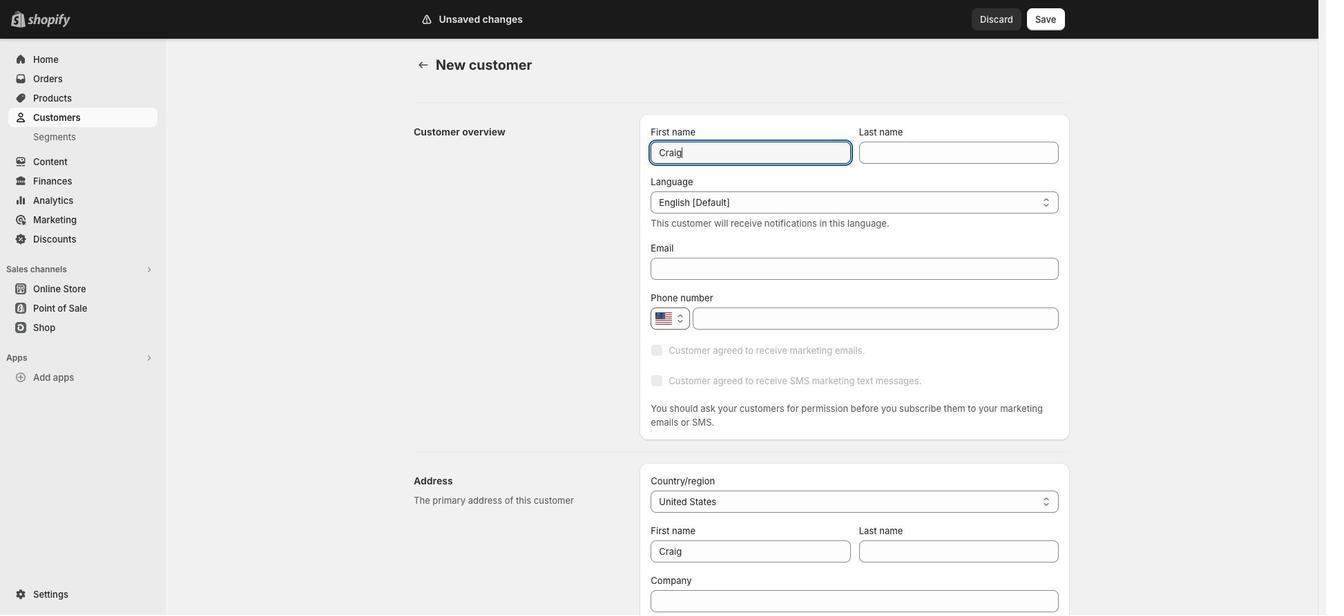 Task type: locate. For each thing, give the bounding box(es) containing it.
None email field
[[651, 258, 1059, 280]]

None text field
[[859, 142, 1059, 164], [693, 308, 1059, 330], [859, 540, 1059, 563], [859, 142, 1059, 164], [693, 308, 1059, 330], [859, 540, 1059, 563]]

None text field
[[651, 142, 851, 164], [651, 540, 851, 563], [651, 590, 1059, 612], [651, 142, 851, 164], [651, 540, 851, 563], [651, 590, 1059, 612]]



Task type: describe. For each thing, give the bounding box(es) containing it.
united states (+1) image
[[656, 312, 673, 325]]

shopify image
[[30, 14, 73, 28]]



Task type: vqa. For each thing, say whether or not it's contained in the screenshot.
0
no



